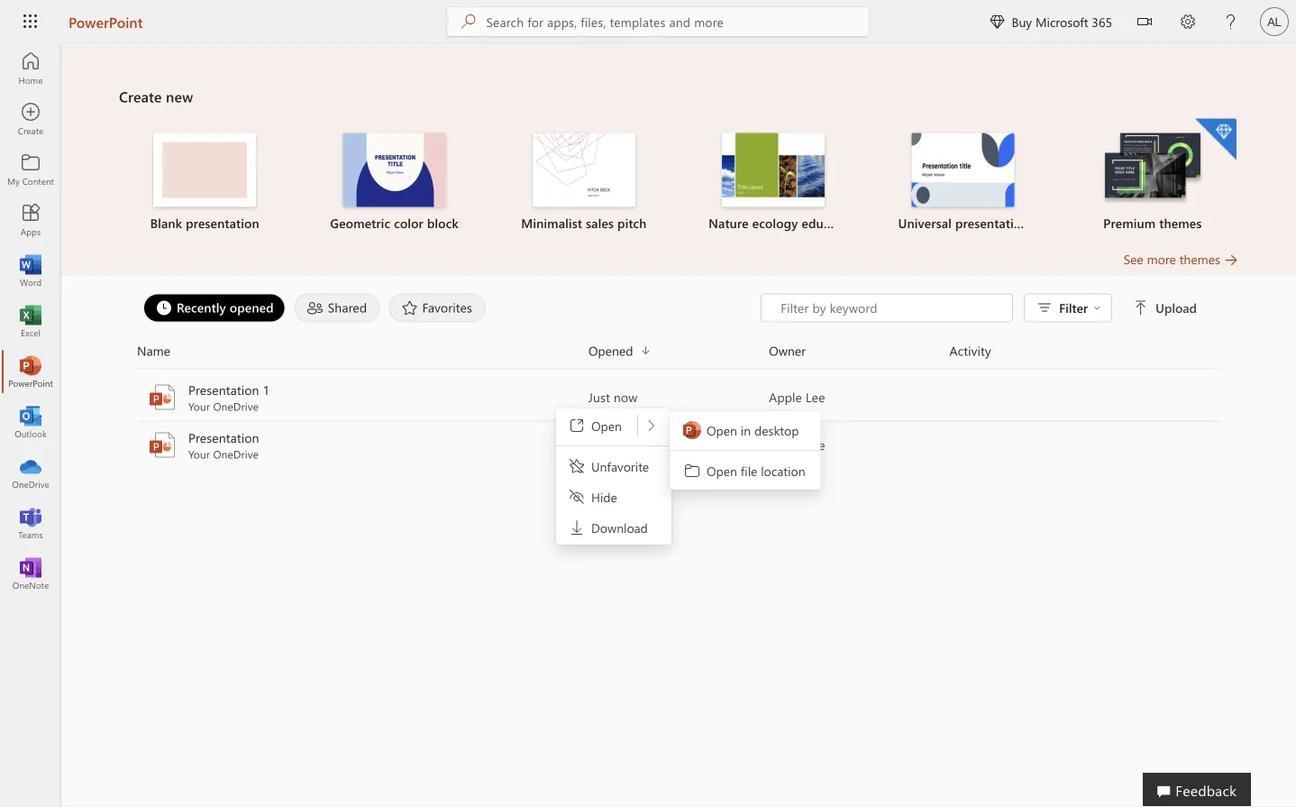 Task type: vqa. For each thing, say whether or not it's contained in the screenshot.
Create new
yes



Task type: describe. For each thing, give the bounding box(es) containing it.
open for open in desktop
[[707, 422, 738, 438]]

open file location
[[707, 462, 806, 479]]

presentation for your
[[189, 429, 259, 446]]

your inside presentation your onedrive
[[189, 447, 210, 461]]

open for open file location
[[707, 462, 738, 479]]

pitch
[[618, 215, 647, 231]]

menu containing open
[[559, 411, 669, 542]]

open group
[[559, 411, 669, 440]]

0 vertical spatial powerpoint image
[[22, 363, 40, 381]]

geometric
[[330, 215, 391, 231]]

premium themes
[[1104, 215, 1203, 231]]

sales
[[586, 215, 614, 231]]

presentation for universal presentation
[[956, 215, 1030, 231]]

onedrive inside 'presentation 1 your onedrive'
[[213, 399, 259, 414]]

powerpoint icon image
[[684, 421, 702, 439]]

favorites
[[423, 299, 473, 316]]

themes inside button
[[1180, 251, 1221, 267]]

file
[[741, 462, 758, 479]]

activity
[[950, 342, 992, 359]]

name presentation 1 cell
[[137, 381, 589, 414]]

premium themes element
[[1069, 119, 1237, 232]]

opened
[[230, 299, 274, 316]]

hide menu item
[[559, 483, 669, 511]]

create new main content
[[61, 43, 1297, 469]]

minimalist sales pitch image
[[533, 133, 636, 207]]

powerpoint image
[[148, 383, 177, 412]]

powerpoint image inside name presentation cell
[[148, 431, 177, 460]]

1 for presentation 1 your onedrive
[[263, 382, 270, 398]]

home image
[[22, 60, 40, 78]]

location
[[761, 462, 806, 479]]

name
[[137, 342, 170, 359]]

apple for nov 1
[[770, 437, 803, 453]]

nov
[[589, 437, 612, 453]]

microsoft
[[1036, 13, 1089, 30]]

premium templates diamond image
[[1196, 119, 1237, 160]]

nov 1
[[589, 437, 623, 453]]

upload
[[1156, 299, 1198, 316]]

powerpoint
[[69, 12, 143, 31]]


[[1135, 301, 1149, 315]]

365
[[1093, 13, 1113, 30]]

just now
[[589, 389, 638, 405]]

desktop
[[755, 422, 800, 438]]

see
[[1124, 251, 1144, 267]]

create
[[119, 87, 162, 106]]

row inside create new main content
[[137, 340, 1221, 369]]

word image
[[22, 262, 40, 280]]

apple lee for nov 1
[[770, 437, 826, 453]]

open file location menu item
[[675, 456, 817, 485]]

lee for now
[[806, 389, 826, 405]]

recently opened
[[177, 299, 274, 316]]

apple for just now
[[770, 389, 803, 405]]

 button
[[1124, 0, 1167, 46]]

lee for 1
[[806, 437, 826, 453]]

just
[[589, 389, 611, 405]]

now
[[614, 389, 638, 405]]

opened button
[[589, 340, 770, 361]]

excel image
[[22, 312, 40, 330]]


[[1138, 14, 1153, 29]]

create image
[[22, 110, 40, 128]]

name presentation cell
[[137, 429, 589, 461]]

filter
[[1060, 299, 1089, 316]]

hide
[[592, 488, 618, 505]]

nature ecology education photo presentation image
[[723, 133, 825, 207]]

universal presentation element
[[880, 133, 1048, 232]]


[[991, 14, 1005, 29]]

apps image
[[22, 211, 40, 229]]

menu containing open in desktop
[[675, 416, 817, 485]]

filter 
[[1060, 299, 1101, 316]]

al button
[[1254, 0, 1297, 43]]

owner
[[770, 342, 806, 359]]

shared element
[[295, 294, 380, 322]]



Task type: locate. For each thing, give the bounding box(es) containing it.
minimalist
[[522, 215, 583, 231]]

1 vertical spatial onedrive
[[213, 447, 259, 461]]

open for open
[[592, 417, 622, 434]]

row
[[137, 340, 1221, 369]]

color
[[394, 215, 424, 231]]

open in desktop menu item
[[675, 416, 817, 445]]

premium
[[1104, 215, 1157, 231]]

0 vertical spatial apple lee
[[770, 389, 826, 405]]

list containing blank presentation
[[119, 117, 1239, 250]]

universal presentation image
[[912, 133, 1015, 207]]

2 presentation from the left
[[956, 215, 1030, 231]]

0 vertical spatial apple
[[770, 389, 803, 405]]

0 vertical spatial your
[[189, 399, 210, 414]]

onedrive
[[213, 399, 259, 414], [213, 447, 259, 461]]

open
[[592, 417, 622, 434], [707, 422, 738, 438], [707, 462, 738, 479]]

1
[[263, 382, 270, 398], [616, 437, 623, 453]]

onedrive inside presentation your onedrive
[[213, 447, 259, 461]]

new
[[166, 87, 193, 106]]

your inside 'presentation 1 your onedrive'
[[189, 399, 210, 414]]

presentation down 'presentation 1 your onedrive'
[[189, 429, 259, 446]]

name button
[[137, 340, 589, 361]]

1 vertical spatial apple lee
[[770, 437, 826, 453]]

presentation for blank presentation
[[186, 215, 260, 231]]

onedrive down 'presentation 1 your onedrive'
[[213, 447, 259, 461]]

minimalist sales pitch element
[[500, 133, 668, 232]]

1 horizontal spatial powerpoint image
[[148, 431, 177, 460]]

open menu item
[[559, 411, 638, 440]]

1 onedrive from the top
[[213, 399, 259, 414]]

see more themes
[[1124, 251, 1221, 267]]

1 vertical spatial 1
[[616, 437, 623, 453]]

0 vertical spatial lee
[[806, 389, 826, 405]]

unfavorite menu item
[[559, 452, 669, 481]]

0 horizontal spatial presentation
[[186, 215, 260, 231]]

universal presentation
[[899, 215, 1030, 231]]

1 presentation from the top
[[189, 382, 259, 398]]

open inside open menu item
[[592, 417, 622, 434]]

 buy microsoft 365
[[991, 13, 1113, 30]]

presentation your onedrive
[[189, 429, 259, 461]]

list inside create new main content
[[119, 117, 1239, 250]]

Search box. Suggestions appear as you type. search field
[[487, 7, 869, 36]]

2 your from the top
[[189, 447, 210, 461]]

more
[[1148, 251, 1177, 267]]

open up 'nov 1'
[[592, 417, 622, 434]]

0 vertical spatial onedrive
[[213, 399, 259, 414]]

navigation
[[0, 43, 61, 599]]

1 horizontal spatial presentation
[[956, 215, 1030, 231]]

buy
[[1012, 13, 1033, 30]]

create new
[[119, 87, 193, 106]]

apple up 'desktop'
[[770, 389, 803, 405]]

1 vertical spatial themes
[[1180, 251, 1221, 267]]

1 lee from the top
[[806, 389, 826, 405]]

activity, column 4 of 4 column header
[[950, 340, 1221, 361]]

Filter by keyword text field
[[779, 299, 1004, 317]]

themes inside list
[[1160, 215, 1203, 231]]

outlook image
[[22, 413, 40, 431]]

1 horizontal spatial menu
[[675, 416, 817, 485]]

presentation right blank
[[186, 215, 260, 231]]

lee down owner
[[806, 389, 826, 405]]

shared
[[328, 299, 367, 316]]

1 apple lee from the top
[[770, 389, 826, 405]]

powerpoint image
[[22, 363, 40, 381], [148, 431, 177, 460]]

my content image
[[22, 161, 40, 179]]

1 down opened
[[263, 382, 270, 398]]

0 vertical spatial presentation
[[189, 382, 259, 398]]

0 vertical spatial 1
[[263, 382, 270, 398]]

feedback button
[[1144, 773, 1252, 807]]

1 apple from the top
[[770, 389, 803, 405]]

2 lee from the top
[[806, 437, 826, 453]]

0 horizontal spatial menu
[[559, 411, 669, 542]]

your right powerpoint icon
[[189, 399, 210, 414]]

your down 'presentation 1 your onedrive'
[[189, 447, 210, 461]]

onedrive up presentation your onedrive
[[213, 399, 259, 414]]

1 right nov
[[616, 437, 623, 453]]

list
[[119, 117, 1239, 250]]

al
[[1268, 14, 1282, 28]]

displaying 2 out of 6 files. status
[[761, 294, 1201, 322]]

nature ecology education photo presentation element
[[690, 133, 858, 232]]

recently opened element
[[143, 294, 286, 322]]

download
[[592, 519, 648, 536]]

2 onedrive from the top
[[213, 447, 259, 461]]

your
[[189, 399, 210, 414], [189, 447, 210, 461]]

geometric color block element
[[311, 133, 479, 232]]

tab list inside create new main content
[[139, 294, 761, 322]]

presentation for 1
[[189, 382, 259, 398]]

powerpoint banner
[[0, 0, 1297, 46]]

0 horizontal spatial powerpoint image
[[22, 363, 40, 381]]

premium themes image
[[1102, 133, 1205, 205]]

unfavorite
[[592, 458, 649, 474]]

geometric color block
[[330, 215, 459, 231]]

none search field inside powerpoint banner
[[447, 7, 869, 36]]

open in desktop
[[707, 422, 800, 438]]

presentation up presentation your onedrive
[[189, 382, 259, 398]]

owner button
[[770, 340, 950, 361]]

blank presentation element
[[121, 133, 289, 232]]

favorites tab
[[385, 294, 491, 322]]

themes
[[1160, 215, 1203, 231], [1180, 251, 1221, 267]]

open inside "open file location" menu item
[[707, 462, 738, 479]]

teams image
[[22, 514, 40, 532]]

recently
[[177, 299, 226, 316]]

opened
[[589, 342, 634, 359]]

apple lee
[[770, 389, 826, 405], [770, 437, 826, 453]]

powerpoint image down powerpoint icon
[[148, 431, 177, 460]]

1 vertical spatial powerpoint image
[[148, 431, 177, 460]]

themes right more
[[1180, 251, 1221, 267]]

recently opened tab
[[139, 294, 290, 322]]

1 your from the top
[[189, 399, 210, 414]]

block
[[427, 215, 459, 231]]

open inside open in desktop 'menu item'
[[707, 422, 738, 438]]

 upload
[[1135, 299, 1198, 316]]

onenote image
[[22, 565, 40, 583]]

universal
[[899, 215, 952, 231]]

2 apple from the top
[[770, 437, 803, 453]]

minimalist sales pitch
[[522, 215, 647, 231]]

open left file on the right bottom of the page
[[707, 462, 738, 479]]

presentation 1 your onedrive
[[189, 382, 270, 414]]

apple lee up 'desktop'
[[770, 389, 826, 405]]

1 presentation from the left
[[186, 215, 260, 231]]

favorites element
[[389, 294, 486, 322]]

in
[[741, 422, 751, 438]]

row containing name
[[137, 340, 1221, 369]]

1 vertical spatial apple
[[770, 437, 803, 453]]

presentation inside 'presentation 1 your onedrive'
[[189, 382, 259, 398]]

menu
[[559, 411, 669, 542], [675, 416, 817, 485]]

blank
[[150, 215, 182, 231]]

lee
[[806, 389, 826, 405], [806, 437, 826, 453]]

geometric color block image
[[343, 133, 446, 207]]

apple up location on the bottom right
[[770, 437, 803, 453]]

0 horizontal spatial 1
[[263, 382, 270, 398]]

presentation
[[186, 215, 260, 231], [956, 215, 1030, 231]]

onedrive image
[[22, 464, 40, 482]]

None search field
[[447, 7, 869, 36]]

powerpoint image up 'outlook' image
[[22, 363, 40, 381]]

themes up see more themes button
[[1160, 215, 1203, 231]]

1 vertical spatial your
[[189, 447, 210, 461]]

download menu item
[[559, 513, 669, 542]]

feedback
[[1176, 780, 1237, 800]]

1 inside 'presentation 1 your onedrive'
[[263, 382, 270, 398]]

see more themes button
[[1124, 250, 1239, 268]]


[[1094, 304, 1101, 312]]

1 vertical spatial presentation
[[189, 429, 259, 446]]

tab list
[[139, 294, 761, 322]]

apple
[[770, 389, 803, 405], [770, 437, 803, 453]]

presentation down universal presentation image
[[956, 215, 1030, 231]]

open left in
[[707, 422, 738, 438]]

shared tab
[[290, 294, 385, 322]]

presentation inside cell
[[189, 429, 259, 446]]

apple lee for just now
[[770, 389, 826, 405]]

blank presentation
[[150, 215, 260, 231]]

1 for nov 1
[[616, 437, 623, 453]]

1 vertical spatial lee
[[806, 437, 826, 453]]

presentation
[[189, 382, 259, 398], [189, 429, 259, 446]]

apple lee up location on the bottom right
[[770, 437, 826, 453]]

lee right 'desktop'
[[806, 437, 826, 453]]

0 vertical spatial themes
[[1160, 215, 1203, 231]]

1 horizontal spatial 1
[[616, 437, 623, 453]]

tab list containing recently opened
[[139, 294, 761, 322]]

2 apple lee from the top
[[770, 437, 826, 453]]

2 presentation from the top
[[189, 429, 259, 446]]



